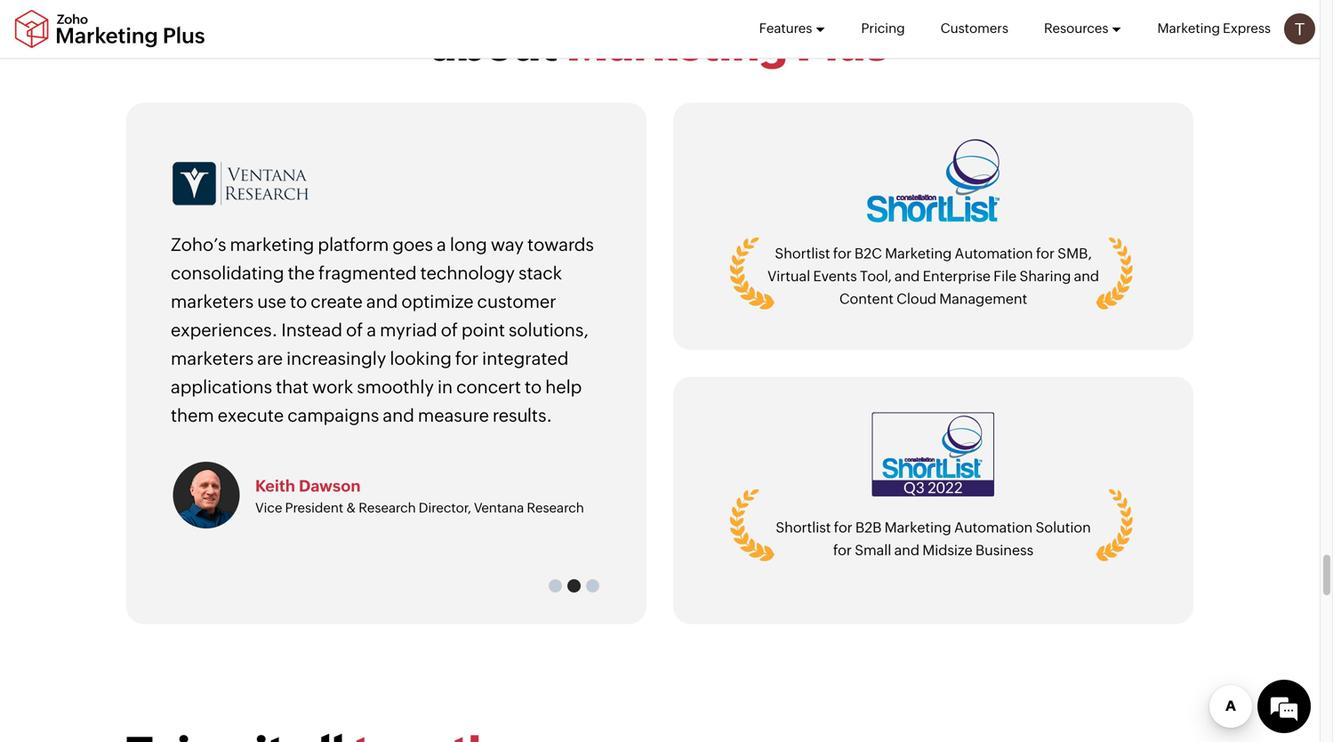 Task type: describe. For each thing, give the bounding box(es) containing it.
b2c
[[855, 245, 882, 261]]

business
[[976, 542, 1034, 559]]

for inside zoho's marketing platform goes a long way towards consolidating the fragmented technology stack marketers use to create and optimize customer experiences. instead of a myriad of point solutions, marketers are increasingly looking for integrated applications that work smoothly in concert to help them execute campaigns and measure results.
[[455, 348, 479, 369]]

1 of from the left
[[346, 320, 363, 340]]

say
[[1007, 0, 1080, 26]]

for up the sharing
[[1036, 245, 1055, 261]]

point
[[462, 320, 505, 340]]

customers link
[[941, 0, 1009, 57]]

work
[[312, 377, 353, 397]]

results.
[[493, 405, 553, 426]]

concert
[[457, 377, 521, 397]]

experiences.
[[171, 320, 278, 340]]

president
[[285, 500, 344, 516]]

and down smb,
[[1074, 268, 1100, 284]]

automation for for
[[955, 245, 1034, 261]]

shortlist for shortlist for b2b marketing automation solution for small and midsize business
[[776, 519, 831, 536]]

platform
[[318, 234, 389, 255]]

2 of from the left
[[441, 320, 458, 340]]

director,
[[419, 500, 471, 516]]

and up cloud at the right of the page
[[895, 268, 920, 284]]

applications
[[171, 377, 272, 397]]

about
[[431, 19, 558, 70]]

what
[[359, 0, 466, 26]]

vice
[[255, 500, 282, 516]]

shortlist for shortlist for b2c marketing automation for smb, virtual events tool, and enterprise file sharing and content cloud management
[[775, 245, 831, 261]]

1 research from the left
[[359, 500, 416, 516]]

resources link
[[1044, 0, 1122, 57]]

looking
[[390, 348, 452, 369]]

tool,
[[860, 268, 892, 284]]

have
[[841, 0, 945, 26]]

sharing
[[1020, 268, 1072, 284]]

technology
[[420, 263, 515, 283]]

fragmented
[[319, 263, 417, 283]]

zoho marketingplus logo image
[[13, 9, 206, 48]]

2 research from the left
[[527, 500, 584, 516]]

experts
[[666, 0, 833, 26]]

myriad
[[380, 320, 437, 340]]

solution
[[1036, 519, 1091, 536]]

smoothly
[[357, 377, 434, 397]]

help
[[546, 377, 582, 397]]

2 marketers from the top
[[171, 348, 254, 369]]

cloud
[[897, 291, 937, 307]]

for left b2b
[[834, 519, 853, 536]]

plus
[[797, 19, 889, 70]]

terry turtle image
[[1285, 13, 1316, 44]]

towards
[[528, 234, 594, 255]]

ventana
[[474, 500, 524, 516]]

1 horizontal spatial a
[[437, 234, 446, 255]]

1 vertical spatial to
[[290, 291, 307, 312]]

in
[[438, 377, 453, 397]]

file
[[994, 268, 1017, 284]]



Task type: vqa. For each thing, say whether or not it's contained in the screenshot.
campaigns
yes



Task type: locate. For each thing, give the bounding box(es) containing it.
and right small
[[895, 542, 920, 559]]

for left small
[[834, 542, 852, 559]]

solutions,
[[509, 320, 589, 340]]

automation inside shortlist for b2c marketing automation for smb, virtual events tool, and enterprise file sharing and content cloud management
[[955, 245, 1034, 261]]

marketing inside shortlist for b2c marketing automation for smb, virtual events tool, and enterprise file sharing and content cloud management
[[885, 245, 952, 261]]

keith dawson vice president & research director, ventana research
[[255, 477, 584, 516]]

1 horizontal spatial to
[[525, 377, 542, 397]]

and inside shortlist for b2b marketing automation solution for small and midsize business
[[895, 542, 920, 559]]

features
[[759, 20, 813, 36]]

marketing
[[230, 234, 314, 255]]

0 horizontal spatial to
[[290, 291, 307, 312]]

1 automation from the top
[[955, 245, 1034, 261]]

for up events
[[833, 245, 852, 261]]

of down the create
[[346, 320, 363, 340]]

campaigns
[[288, 405, 379, 426]]

1 vertical spatial automation
[[955, 519, 1033, 536]]

smb,
[[1058, 245, 1092, 261]]

virtual
[[768, 268, 811, 284]]

consolidating
[[171, 263, 284, 283]]

integrated
[[482, 348, 569, 369]]

1 vertical spatial marketers
[[171, 348, 254, 369]]

customer
[[477, 291, 557, 312]]

marketers up applications
[[171, 348, 254, 369]]

the
[[288, 263, 315, 283]]

0 vertical spatial automation
[[955, 245, 1034, 261]]

pricing
[[862, 20, 905, 36]]

resources
[[1044, 20, 1109, 36]]

that
[[276, 377, 309, 397]]

express
[[1223, 20, 1271, 36]]

shortlist
[[775, 245, 831, 261], [776, 519, 831, 536]]

and
[[895, 268, 920, 284], [1074, 268, 1100, 284], [366, 291, 398, 312], [383, 405, 415, 426], [895, 542, 920, 559]]

industry
[[475, 0, 657, 26]]

1 vertical spatial a
[[367, 320, 376, 340]]

of down optimize
[[441, 320, 458, 340]]

automation up file
[[955, 245, 1034, 261]]

to right use
[[290, 291, 307, 312]]

0 vertical spatial to
[[954, 0, 998, 26]]

2 automation from the top
[[955, 519, 1033, 536]]

create
[[311, 291, 363, 312]]

zoho's marketing platform goes a long way towards consolidating the fragmented technology stack marketers use to create and optimize customer experiences. instead of a myriad of point solutions, marketers are increasingly looking for integrated applications that work smoothly in concert to help them execute campaigns and measure results.
[[171, 234, 594, 426]]

enterprise
[[923, 268, 991, 284]]

marketers up experiences.
[[171, 291, 254, 312]]

for
[[833, 245, 852, 261], [1036, 245, 1055, 261], [455, 348, 479, 369], [834, 519, 853, 536], [834, 542, 852, 559]]

0 vertical spatial a
[[437, 234, 446, 255]]

zoho's
[[171, 234, 226, 255]]

research right ventana
[[527, 500, 584, 516]]

to down integrated
[[525, 377, 542, 397]]

instead
[[281, 320, 343, 340]]

read what industry experts have to say about
[[240, 0, 1080, 70]]

1 horizontal spatial research
[[527, 500, 584, 516]]

customers
[[941, 20, 1009, 36]]

0 vertical spatial shortlist
[[775, 245, 831, 261]]

marketers
[[171, 291, 254, 312], [171, 348, 254, 369]]

them
[[171, 405, 214, 426]]

b2b
[[856, 519, 882, 536]]

keith
[[255, 477, 295, 495]]

2 horizontal spatial to
[[954, 0, 998, 26]]

1 marketers from the top
[[171, 291, 254, 312]]

marketing express
[[1158, 20, 1271, 36]]

marketing plus
[[567, 19, 889, 70]]

shortlist for b2b marketing automation solution for small and midsize business
[[776, 519, 1091, 559]]

shortlist inside shortlist for b2b marketing automation solution for small and midsize business
[[776, 519, 831, 536]]

goes
[[393, 234, 433, 255]]

marketing express link
[[1158, 0, 1271, 57]]

and down smoothly
[[383, 405, 415, 426]]

features link
[[759, 0, 826, 57]]

read
[[240, 0, 350, 26]]

way
[[491, 234, 524, 255]]

zoho's marketing platform goes a long way towards consolidating the fragmented technology stack marketers use to create and optimize customer experiences. instead of a myriad of point solutions, marketers are increasingly looking for integrated applications that work smoothly in concert to help them execute campaigns and measure results. tab panel
[[171, 160, 602, 532]]

2 vertical spatial to
[[525, 377, 542, 397]]

a
[[437, 234, 446, 255], [367, 320, 376, 340]]

management
[[940, 291, 1028, 307]]

shortlist left b2b
[[776, 519, 831, 536]]

long
[[450, 234, 487, 255]]

automation
[[955, 245, 1034, 261], [955, 519, 1033, 536]]

a left long
[[437, 234, 446, 255]]

pricing link
[[862, 0, 905, 57]]

&
[[346, 500, 356, 516]]

shortlist up virtual
[[775, 245, 831, 261]]

use
[[257, 291, 286, 312]]

to left say
[[954, 0, 998, 26]]

midsize
[[923, 542, 973, 559]]

measure
[[418, 405, 489, 426]]

increasingly
[[287, 348, 386, 369]]

0 vertical spatial marketers
[[171, 291, 254, 312]]

marketing inside shortlist for b2b marketing automation solution for small and midsize business
[[885, 519, 952, 536]]

0 horizontal spatial a
[[367, 320, 376, 340]]

0 horizontal spatial research
[[359, 500, 416, 516]]

dawson
[[299, 477, 361, 495]]

content
[[840, 291, 894, 307]]

tab list
[[171, 579, 602, 592]]

0 horizontal spatial of
[[346, 320, 363, 340]]

small
[[855, 542, 892, 559]]

to
[[954, 0, 998, 26], [290, 291, 307, 312], [525, 377, 542, 397]]

a left myriad at the top
[[367, 320, 376, 340]]

research right the "&"
[[359, 500, 416, 516]]

shortlist for b2c marketing automation for smb, virtual events tool, and enterprise file sharing and content cloud management
[[768, 245, 1100, 307]]

1 vertical spatial shortlist
[[776, 519, 831, 536]]

execute
[[218, 405, 284, 426]]

are
[[257, 348, 283, 369]]

research
[[359, 500, 416, 516], [527, 500, 584, 516]]

marketing
[[567, 19, 788, 70], [1158, 20, 1221, 36], [885, 245, 952, 261], [885, 519, 952, 536]]

automation inside shortlist for b2b marketing automation solution for small and midsize business
[[955, 519, 1033, 536]]

events
[[814, 268, 857, 284]]

for down the point
[[455, 348, 479, 369]]

optimize
[[402, 291, 474, 312]]

to inside read what industry experts have to say about
[[954, 0, 998, 26]]

shortlist inside shortlist for b2c marketing automation for smb, virtual events tool, and enterprise file sharing and content cloud management
[[775, 245, 831, 261]]

automation for solution
[[955, 519, 1033, 536]]

stack
[[519, 263, 562, 283]]

of
[[346, 320, 363, 340], [441, 320, 458, 340]]

and down 'fragmented'
[[366, 291, 398, 312]]

automation up business
[[955, 519, 1033, 536]]

1 horizontal spatial of
[[441, 320, 458, 340]]



